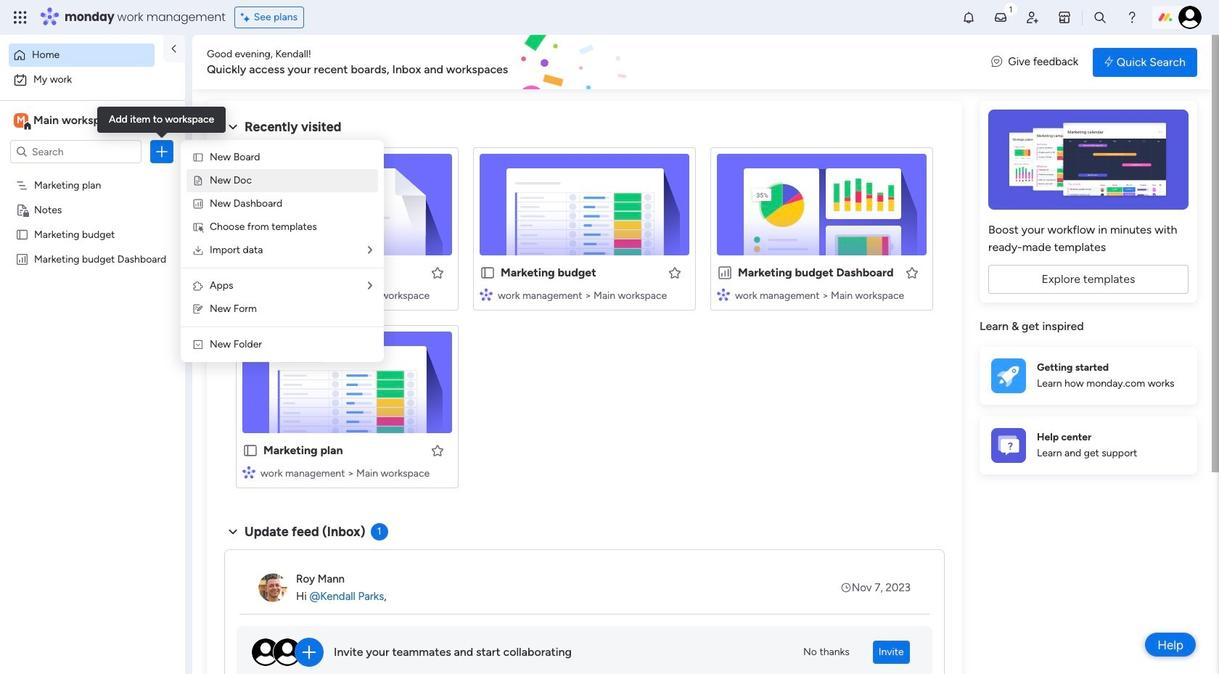 Task type: describe. For each thing, give the bounding box(es) containing it.
import data image
[[192, 245, 204, 256]]

1 image
[[1004, 1, 1018, 17]]

new board image
[[192, 152, 204, 163]]

select product image
[[13, 10, 28, 25]]

options image
[[155, 144, 169, 159]]

0 horizontal spatial public board image
[[15, 227, 29, 241]]

1 vertical spatial public board image
[[480, 265, 496, 281]]

list arrow image for import data image
[[368, 245, 372, 255]]

close recently visited image
[[224, 118, 242, 136]]

new dashboard image
[[192, 198, 204, 210]]

1 horizontal spatial public dashboard image
[[717, 265, 733, 281]]

1 element
[[371, 523, 388, 541]]

1 horizontal spatial private board image
[[242, 265, 258, 281]]

see plans image
[[241, 9, 254, 25]]

1 vertical spatial option
[[9, 68, 176, 91]]

0 horizontal spatial public dashboard image
[[15, 252, 29, 266]]

close update feed (inbox) image
[[224, 523, 242, 541]]

update feed image
[[994, 10, 1008, 25]]

help image
[[1125, 10, 1139, 25]]

form image
[[192, 303, 204, 315]]

monday marketplace image
[[1057, 10, 1072, 25]]



Task type: locate. For each thing, give the bounding box(es) containing it.
1 list arrow image from the top
[[368, 245, 372, 255]]

option
[[9, 44, 155, 67], [9, 68, 176, 91], [0, 172, 185, 175]]

1 horizontal spatial public board image
[[242, 443, 258, 459]]

add to favorites image
[[905, 265, 920, 280]]

workspace image
[[14, 112, 28, 128]]

0 vertical spatial option
[[9, 44, 155, 67]]

private board image
[[15, 202, 29, 216], [242, 265, 258, 281]]

notifications image
[[962, 10, 976, 25]]

2 vertical spatial public board image
[[242, 443, 258, 459]]

Search in workspace field
[[30, 143, 121, 160]]

help center element
[[980, 416, 1198, 474]]

new folder image
[[192, 339, 204, 351]]

quick search results list box
[[224, 136, 945, 506]]

list arrow image
[[368, 245, 372, 255], [368, 281, 372, 291]]

2 horizontal spatial public board image
[[480, 265, 496, 281]]

0 vertical spatial private board image
[[15, 202, 29, 216]]

public dashboard image
[[15, 252, 29, 266], [717, 265, 733, 281]]

list arrow image for 'apps' image
[[368, 281, 372, 291]]

0 horizontal spatial private board image
[[15, 202, 29, 216]]

v2 user feedback image
[[992, 54, 1002, 70]]

workspace selection element
[[14, 112, 121, 131]]

0 vertical spatial public board image
[[15, 227, 29, 241]]

2 list arrow image from the top
[[368, 281, 372, 291]]

0 vertical spatial list arrow image
[[368, 245, 372, 255]]

getting started element
[[980, 347, 1198, 405]]

public board image
[[15, 227, 29, 241], [480, 265, 496, 281], [242, 443, 258, 459]]

list box
[[0, 169, 185, 467]]

2 vertical spatial option
[[0, 172, 185, 175]]

invite members image
[[1025, 10, 1040, 25]]

templates image image
[[993, 110, 1184, 210]]

1 vertical spatial list arrow image
[[368, 281, 372, 291]]

add to favorites image
[[430, 265, 445, 280], [668, 265, 682, 280], [430, 443, 445, 458]]

roy mann image
[[258, 573, 287, 602]]

1 vertical spatial private board image
[[242, 265, 258, 281]]

kendall parks image
[[1179, 6, 1202, 29]]

service icon image
[[192, 175, 204, 187]]

apps image
[[192, 280, 204, 292]]

choose from templates image
[[192, 221, 204, 233]]

menu
[[181, 140, 384, 362]]

v2 bolt switch image
[[1105, 54, 1113, 70]]

search everything image
[[1093, 10, 1108, 25]]



Task type: vqa. For each thing, say whether or not it's contained in the screenshot.
the leftmost banner logo
no



